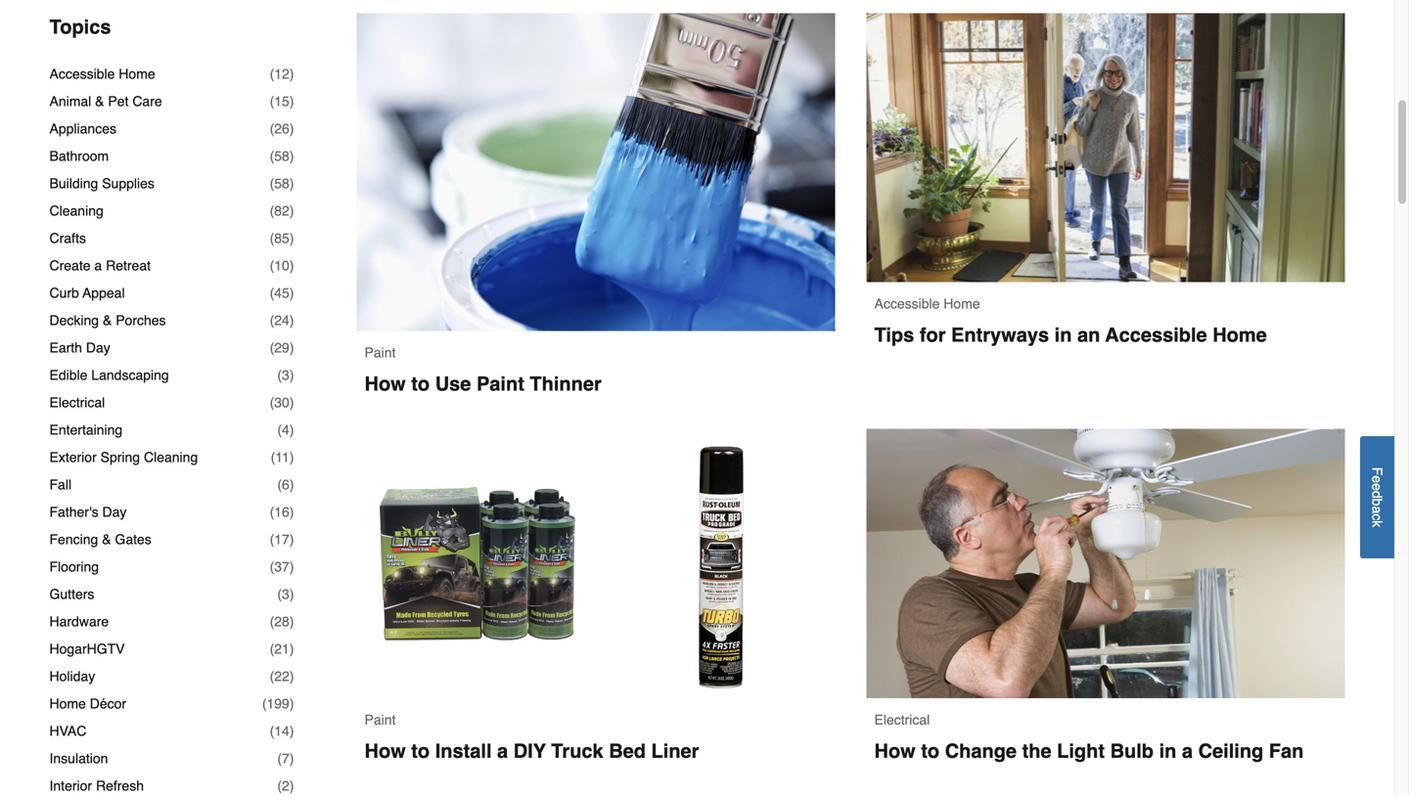 Task type: vqa. For each thing, say whether or not it's contained in the screenshot.
Athletic Field Markers link
no



Task type: locate. For each thing, give the bounding box(es) containing it.
) down ( 16 )
[[289, 532, 294, 548]]

fall
[[49, 477, 71, 493]]

3
[[282, 368, 289, 383], [282, 587, 289, 602]]

58
[[274, 148, 289, 164], [274, 176, 289, 191]]

0 vertical spatial accessible
[[49, 66, 115, 82]]

) up ( 82 )
[[289, 176, 294, 191]]

1 vertical spatial 58
[[274, 176, 289, 191]]

gutters
[[49, 587, 94, 602]]

day up fencing & gates
[[102, 505, 127, 520]]

11
[[275, 450, 289, 465]]

( 58 ) up ( 82 )
[[270, 176, 294, 191]]

1 ( 3 ) from the top
[[277, 368, 294, 383]]

0 vertical spatial paint
[[365, 345, 396, 361]]

) for edible landscaping
[[289, 368, 294, 383]]

f e e d b a c k
[[1369, 467, 1385, 528]]

1 3 from the top
[[282, 368, 289, 383]]

cleaning right "spring"
[[144, 450, 198, 465]]

( for insulation
[[277, 751, 282, 767]]

& for animal
[[95, 94, 104, 109]]

( 3 ) down 29
[[277, 368, 294, 383]]

( 16 )
[[270, 505, 294, 520]]

13 ) from the top
[[289, 395, 294, 411]]

) for hardware
[[289, 614, 294, 630]]

) for entertaining
[[289, 422, 294, 438]]

1 horizontal spatial accessible
[[874, 296, 940, 312]]

16 ) from the top
[[289, 477, 294, 493]]

0 vertical spatial day
[[86, 340, 110, 356]]

1 ) from the top
[[289, 66, 294, 82]]

( 24 )
[[270, 313, 294, 328]]

16
[[274, 505, 289, 520]]

1 horizontal spatial electrical
[[874, 712, 930, 728]]

( 82 )
[[270, 203, 294, 219]]

27 ) from the top
[[289, 778, 294, 794]]

( 7 )
[[277, 751, 294, 767]]

day for earth day
[[86, 340, 110, 356]]

) down 29
[[289, 368, 294, 383]]

24 ) from the top
[[289, 696, 294, 712]]

appliances
[[49, 121, 116, 137]]

light
[[1057, 740, 1105, 763]]

29
[[274, 340, 289, 356]]

25 ) from the top
[[289, 724, 294, 739]]

) up ( 29 )
[[289, 313, 294, 328]]

10
[[274, 258, 289, 274]]

a
[[94, 258, 102, 274], [1369, 506, 1385, 514], [497, 740, 508, 763], [1182, 740, 1193, 763]]

14
[[274, 724, 289, 739]]

24
[[274, 313, 289, 328]]

e up b
[[1369, 483, 1385, 491]]

0 horizontal spatial accessible home
[[49, 66, 155, 82]]

accessible up tips
[[874, 296, 940, 312]]

building
[[49, 176, 98, 191]]

appeal
[[83, 285, 125, 301]]

) for appliances
[[289, 121, 294, 137]]

) down the ( 12 )
[[289, 94, 294, 109]]

bathroom
[[49, 148, 109, 164]]

accessible home up for
[[874, 296, 980, 312]]

) down 11 at left
[[289, 477, 294, 493]]

) up 10
[[289, 231, 294, 246]]

0 vertical spatial ( 3 )
[[277, 368, 294, 383]]

to left use
[[411, 373, 430, 395]]

f e e d b a c k button
[[1360, 436, 1394, 559]]

2 ) from the top
[[289, 94, 294, 109]]

accessible for tips for entryways in an accessible home
[[874, 296, 940, 312]]

3 down ( 37 )
[[282, 587, 289, 602]]

( 12 )
[[270, 66, 294, 82]]

26 ) from the top
[[289, 751, 294, 767]]

1 vertical spatial electrical
[[874, 712, 930, 728]]

22 ) from the top
[[289, 641, 294, 657]]

in left an
[[1055, 324, 1072, 347]]

4 ) from the top
[[289, 148, 294, 164]]

( for edible landscaping
[[277, 368, 282, 383]]

1 vertical spatial ( 3 )
[[277, 587, 294, 602]]

for
[[920, 324, 946, 347]]

) for crafts
[[289, 231, 294, 246]]

how to install a diy truck bed liner
[[365, 740, 699, 763]]

) up 4
[[289, 395, 294, 411]]

0 horizontal spatial in
[[1055, 324, 1072, 347]]

) for exterior spring cleaning
[[289, 450, 294, 465]]

) up '15'
[[289, 66, 294, 82]]

21
[[274, 641, 289, 657]]

( for father's day
[[270, 505, 274, 520]]

1 ( 58 ) from the top
[[270, 148, 294, 164]]

) for animal & pet care
[[289, 94, 294, 109]]

) up 7
[[289, 724, 294, 739]]

( for animal & pet care
[[270, 94, 274, 109]]

1 horizontal spatial in
[[1159, 740, 1177, 763]]

14 ) from the top
[[289, 422, 294, 438]]

1 vertical spatial cleaning
[[144, 450, 198, 465]]

to for use
[[411, 373, 430, 395]]

( 26 )
[[270, 121, 294, 137]]

( 3 ) down ( 37 )
[[277, 587, 294, 602]]

) down 24
[[289, 340, 294, 356]]

) up 45
[[289, 258, 294, 274]]

1 vertical spatial accessible
[[874, 296, 940, 312]]

) up the 85
[[289, 203, 294, 219]]

4
[[282, 422, 289, 438]]

0 vertical spatial ( 58 )
[[270, 148, 294, 164]]

decking
[[49, 313, 99, 328]]

curb appeal
[[49, 285, 125, 301]]

11 ) from the top
[[289, 340, 294, 356]]

( for gutters
[[277, 587, 282, 602]]

85
[[274, 231, 289, 246]]

accessible home for tips for entryways in an accessible home
[[874, 296, 980, 312]]

cleaning
[[49, 203, 103, 219], [144, 450, 198, 465]]

15
[[274, 94, 289, 109]]

&
[[95, 94, 104, 109], [103, 313, 112, 328], [102, 532, 111, 548]]

( for fencing & gates
[[270, 532, 274, 548]]

decking & porches
[[49, 313, 166, 328]]

19 ) from the top
[[289, 559, 294, 575]]

fencing & gates
[[49, 532, 151, 548]]

1 vertical spatial ( 58 )
[[270, 176, 294, 191]]

1 vertical spatial in
[[1159, 740, 1177, 763]]

2 3 from the top
[[282, 587, 289, 602]]

accessible right an
[[1105, 324, 1207, 347]]

12 ) from the top
[[289, 368, 294, 383]]

) up 11 at left
[[289, 422, 294, 438]]

( 3 ) for gutters
[[277, 587, 294, 602]]

) down '15'
[[289, 121, 294, 137]]

82
[[274, 203, 289, 219]]

day down the decking & porches at the top of page
[[86, 340, 110, 356]]

5 ) from the top
[[289, 176, 294, 191]]

( 3 )
[[277, 368, 294, 383], [277, 587, 294, 602]]

a inside button
[[1369, 506, 1385, 514]]

2 ( 3 ) from the top
[[277, 587, 294, 602]]

) for building supplies
[[289, 176, 294, 191]]

k
[[1369, 521, 1385, 528]]

( for hardware
[[270, 614, 274, 630]]

close-up of a paintbrush dipped into a can of blue paint. image
[[357, 13, 835, 331]]

0 vertical spatial 3
[[282, 368, 289, 383]]

58 down 26
[[274, 148, 289, 164]]

a man changing a lightbulb in a ceiling fan light. image
[[866, 429, 1345, 699]]

3 for edible landscaping
[[282, 368, 289, 383]]

21 ) from the top
[[289, 614, 294, 630]]

( for earth day
[[270, 340, 274, 356]]

58 up ( 82 )
[[274, 176, 289, 191]]

22
[[274, 669, 289, 685]]

fencing
[[49, 532, 98, 548]]

0 vertical spatial electrical
[[49, 395, 105, 411]]

liner
[[651, 740, 699, 763]]

) down 26
[[289, 148, 294, 164]]

) for flooring
[[289, 559, 294, 575]]

10 ) from the top
[[289, 313, 294, 328]]

e up the 'd'
[[1369, 476, 1385, 483]]

exterior
[[49, 450, 97, 465]]

entertaining
[[49, 422, 123, 438]]

)
[[289, 66, 294, 82], [289, 94, 294, 109], [289, 121, 294, 137], [289, 148, 294, 164], [289, 176, 294, 191], [289, 203, 294, 219], [289, 231, 294, 246], [289, 258, 294, 274], [289, 285, 294, 301], [289, 313, 294, 328], [289, 340, 294, 356], [289, 368, 294, 383], [289, 395, 294, 411], [289, 422, 294, 438], [289, 450, 294, 465], [289, 477, 294, 493], [289, 505, 294, 520], [289, 532, 294, 548], [289, 559, 294, 575], [289, 587, 294, 602], [289, 614, 294, 630], [289, 641, 294, 657], [289, 669, 294, 685], [289, 696, 294, 712], [289, 724, 294, 739], [289, 751, 294, 767], [289, 778, 294, 794]]

) up 14
[[289, 696, 294, 712]]

3 ) from the top
[[289, 121, 294, 137]]

porches
[[116, 313, 166, 328]]

e
[[1369, 476, 1385, 483], [1369, 483, 1385, 491]]

thinner
[[530, 373, 602, 395]]

0 horizontal spatial electrical
[[49, 395, 105, 411]]

create a retreat
[[49, 258, 151, 274]]

& for decking
[[103, 313, 112, 328]]

electrical
[[49, 395, 105, 411], [874, 712, 930, 728]]

2 vertical spatial &
[[102, 532, 111, 548]]

6 ) from the top
[[289, 203, 294, 219]]

day
[[86, 340, 110, 356], [102, 505, 127, 520]]

0 vertical spatial accessible home
[[49, 66, 155, 82]]

) for interior refresh
[[289, 778, 294, 794]]

23 ) from the top
[[289, 669, 294, 685]]

tips for entryways in an accessible home
[[874, 324, 1267, 347]]

& left the gates
[[102, 532, 111, 548]]

2 horizontal spatial accessible
[[1105, 324, 1207, 347]]

) up '( 21 )' on the bottom left of page
[[289, 614, 294, 630]]

accessible home for (
[[49, 66, 155, 82]]

interior refresh
[[49, 778, 144, 794]]

( for appliances
[[270, 121, 274, 137]]

accessible up animal
[[49, 66, 115, 82]]

3 down 29
[[282, 368, 289, 383]]

landscaping
[[91, 368, 169, 383]]

0 horizontal spatial accessible
[[49, 66, 115, 82]]

17 ) from the top
[[289, 505, 294, 520]]

1 vertical spatial accessible home
[[874, 296, 980, 312]]

) down 17
[[289, 559, 294, 575]]

an
[[1077, 324, 1100, 347]]

) down ( 4 ) at left bottom
[[289, 450, 294, 465]]

truck
[[551, 740, 603, 763]]

tips
[[874, 324, 914, 347]]

1 vertical spatial day
[[102, 505, 127, 520]]

how left use
[[365, 373, 406, 395]]

1 horizontal spatial accessible home
[[874, 296, 980, 312]]

& down appeal
[[103, 313, 112, 328]]

( for hogarhgtv
[[270, 641, 274, 657]]

( 58 ) down 26
[[270, 148, 294, 164]]

accessible home
[[49, 66, 155, 82], [874, 296, 980, 312]]

diy
[[513, 740, 546, 763]]

1 vertical spatial &
[[103, 313, 112, 328]]

bed
[[609, 740, 646, 763]]

) down ( 10 )
[[289, 285, 294, 301]]

0 vertical spatial &
[[95, 94, 104, 109]]

( 199 )
[[262, 696, 294, 712]]

) up 22
[[289, 641, 294, 657]]

) for fencing & gates
[[289, 532, 294, 548]]

how for how to use paint thinner
[[365, 373, 406, 395]]

) up 2
[[289, 751, 294, 767]]

9 ) from the top
[[289, 285, 294, 301]]

1 58 from the top
[[274, 148, 289, 164]]

how left change
[[874, 740, 916, 763]]

45
[[274, 285, 289, 301]]

) down 21
[[289, 669, 294, 685]]

how
[[365, 373, 406, 395], [365, 740, 406, 763], [874, 740, 916, 763]]

20 ) from the top
[[289, 587, 294, 602]]

1 vertical spatial 3
[[282, 587, 289, 602]]

( 58 ) for bathroom
[[270, 148, 294, 164]]

) for electrical
[[289, 395, 294, 411]]

) down 6
[[289, 505, 294, 520]]

8 ) from the top
[[289, 258, 294, 274]]

) for earth day
[[289, 340, 294, 356]]

3 for gutters
[[282, 587, 289, 602]]

& left pet
[[95, 94, 104, 109]]

) down ( 37 )
[[289, 587, 294, 602]]

2 vertical spatial paint
[[365, 712, 396, 728]]

( for flooring
[[270, 559, 274, 575]]

how left the install
[[365, 740, 406, 763]]

to left change
[[921, 740, 940, 763]]

0 horizontal spatial cleaning
[[49, 203, 103, 219]]

a up k
[[1369, 506, 1385, 514]]

15 ) from the top
[[289, 450, 294, 465]]

1 e from the top
[[1369, 476, 1385, 483]]

in right bulb
[[1159, 740, 1177, 763]]

26
[[274, 121, 289, 137]]

cleaning down "building"
[[49, 203, 103, 219]]

18 ) from the top
[[289, 532, 294, 548]]

( for accessible home
[[270, 66, 274, 82]]

) for gutters
[[289, 587, 294, 602]]

f
[[1369, 467, 1385, 476]]

install
[[435, 740, 492, 763]]

to left the install
[[411, 740, 430, 763]]

7 ) from the top
[[289, 231, 294, 246]]

how for how to change the light bulb in a ceiling fan
[[874, 740, 916, 763]]

2 vertical spatial accessible
[[1105, 324, 1207, 347]]

gates
[[115, 532, 151, 548]]

1 vertical spatial paint
[[477, 373, 524, 395]]

(
[[270, 66, 274, 82], [270, 94, 274, 109], [270, 121, 274, 137], [270, 148, 274, 164], [270, 176, 274, 191], [270, 203, 274, 219], [270, 231, 274, 246], [270, 258, 274, 274], [270, 285, 274, 301], [270, 313, 274, 328], [270, 340, 274, 356], [277, 368, 282, 383], [270, 395, 274, 411], [277, 422, 282, 438], [271, 450, 275, 465], [277, 477, 282, 493], [270, 505, 274, 520], [270, 532, 274, 548], [270, 559, 274, 575], [277, 587, 282, 602], [270, 614, 274, 630], [270, 641, 274, 657], [270, 669, 274, 685], [262, 696, 267, 712], [270, 724, 274, 739], [277, 751, 282, 767], [277, 778, 282, 794]]

0 vertical spatial 58
[[274, 148, 289, 164]]

d
[[1369, 491, 1385, 499]]

accessible home up animal & pet care
[[49, 66, 155, 82]]

( 85 )
[[270, 231, 294, 246]]

animal & pet care
[[49, 94, 162, 109]]

2 58 from the top
[[274, 176, 289, 191]]

0 vertical spatial in
[[1055, 324, 1072, 347]]

2 ( 58 ) from the top
[[270, 176, 294, 191]]

) down '( 7 )'
[[289, 778, 294, 794]]



Task type: describe. For each thing, give the bounding box(es) containing it.
199
[[267, 696, 289, 712]]

( 10 )
[[270, 258, 294, 274]]

) for father's day
[[289, 505, 294, 520]]

edible
[[49, 368, 88, 383]]

b
[[1369, 499, 1385, 506]]

) for bathroom
[[289, 148, 294, 164]]

how to use paint thinner
[[365, 373, 602, 395]]

( 3 ) for edible landscaping
[[277, 368, 294, 383]]

( 17 )
[[270, 532, 294, 548]]

day for father's day
[[102, 505, 127, 520]]

( for home décor
[[262, 696, 267, 712]]

( 22 )
[[270, 669, 294, 685]]

( 11 )
[[271, 450, 294, 465]]

to for install
[[411, 740, 430, 763]]

c
[[1369, 514, 1385, 521]]

58 for building supplies
[[274, 176, 289, 191]]

1 horizontal spatial cleaning
[[144, 450, 198, 465]]

( for bathroom
[[270, 148, 274, 164]]

edible landscaping
[[49, 368, 169, 383]]

entryways
[[951, 324, 1049, 347]]

( for curb appeal
[[270, 285, 274, 301]]

( for holiday
[[270, 669, 274, 685]]

accessible for (
[[49, 66, 115, 82]]

how to change the light bulb in a ceiling fan
[[874, 740, 1304, 763]]

change
[[945, 740, 1017, 763]]

58 for bathroom
[[274, 148, 289, 164]]

) for holiday
[[289, 669, 294, 685]]

father's day
[[49, 505, 127, 520]]

paint for install
[[365, 712, 396, 728]]

create
[[49, 258, 91, 274]]

pet
[[108, 94, 129, 109]]

a full truck bed liner kit and two cans of rust-oleum spray paint truck bed liners. image
[[357, 429, 835, 699]]

a left the diy
[[497, 740, 508, 763]]

spring
[[100, 450, 140, 465]]

home décor
[[49, 696, 126, 712]]

a up appeal
[[94, 258, 102, 274]]

30
[[274, 395, 289, 411]]

) for hogarhgtv
[[289, 641, 294, 657]]

0 vertical spatial cleaning
[[49, 203, 103, 219]]

( 4 )
[[277, 422, 294, 438]]

17
[[274, 532, 289, 548]]

to for change
[[921, 740, 940, 763]]

( 14 )
[[270, 724, 294, 739]]

interior
[[49, 778, 92, 794]]

father's
[[49, 505, 98, 520]]

( 21 )
[[270, 641, 294, 657]]

earth day
[[49, 340, 110, 356]]

crafts
[[49, 231, 86, 246]]

insulation
[[49, 751, 108, 767]]

supplies
[[102, 176, 155, 191]]

2 e from the top
[[1369, 483, 1385, 491]]

& for fencing
[[102, 532, 111, 548]]

) for accessible home
[[289, 66, 294, 82]]

décor
[[90, 696, 126, 712]]

( for building supplies
[[270, 176, 274, 191]]

) for fall
[[289, 477, 294, 493]]

fan
[[1269, 740, 1304, 763]]

( 37 )
[[270, 559, 294, 575]]

) for insulation
[[289, 751, 294, 767]]

animal
[[49, 94, 91, 109]]

( for exterior spring cleaning
[[271, 450, 275, 465]]

( for crafts
[[270, 231, 274, 246]]

) for curb appeal
[[289, 285, 294, 301]]

28
[[274, 614, 289, 630]]

the
[[1022, 740, 1052, 763]]

use
[[435, 373, 471, 395]]

( for create a retreat
[[270, 258, 274, 274]]

6
[[282, 477, 289, 493]]

retreat
[[106, 258, 151, 274]]

holiday
[[49, 669, 95, 685]]

care
[[132, 94, 162, 109]]

( for decking & porches
[[270, 313, 274, 328]]

hvac
[[49, 724, 86, 739]]

a man and a woman entering through the front door of a home. image
[[866, 13, 1345, 283]]

) for home décor
[[289, 696, 294, 712]]

topics
[[49, 16, 111, 38]]

( for fall
[[277, 477, 282, 493]]

) for cleaning
[[289, 203, 294, 219]]

( for electrical
[[270, 395, 274, 411]]

how for how to install a diy truck bed liner
[[365, 740, 406, 763]]

( for cleaning
[[270, 203, 274, 219]]

( 28 )
[[270, 614, 294, 630]]

building supplies
[[49, 176, 155, 191]]

curb
[[49, 285, 79, 301]]

bulb
[[1110, 740, 1154, 763]]

( 15 )
[[270, 94, 294, 109]]

exterior spring cleaning
[[49, 450, 198, 465]]

ceiling
[[1198, 740, 1264, 763]]

( 58 ) for building supplies
[[270, 176, 294, 191]]

( for hvac
[[270, 724, 274, 739]]

hogarhgtv
[[49, 641, 125, 657]]

( for interior refresh
[[277, 778, 282, 794]]

paint for use
[[365, 345, 396, 361]]

a left ceiling
[[1182, 740, 1193, 763]]

) for hvac
[[289, 724, 294, 739]]

refresh
[[96, 778, 144, 794]]

( 30 )
[[270, 395, 294, 411]]

earth
[[49, 340, 82, 356]]

( 29 )
[[270, 340, 294, 356]]

( for entertaining
[[277, 422, 282, 438]]

2
[[282, 778, 289, 794]]

electrical for how to change the light bulb in a ceiling fan
[[874, 712, 930, 728]]

37
[[274, 559, 289, 575]]

hardware
[[49, 614, 109, 630]]

) for create a retreat
[[289, 258, 294, 274]]

) for decking & porches
[[289, 313, 294, 328]]

12
[[274, 66, 289, 82]]

( 2 )
[[277, 778, 294, 794]]

electrical for (
[[49, 395, 105, 411]]



